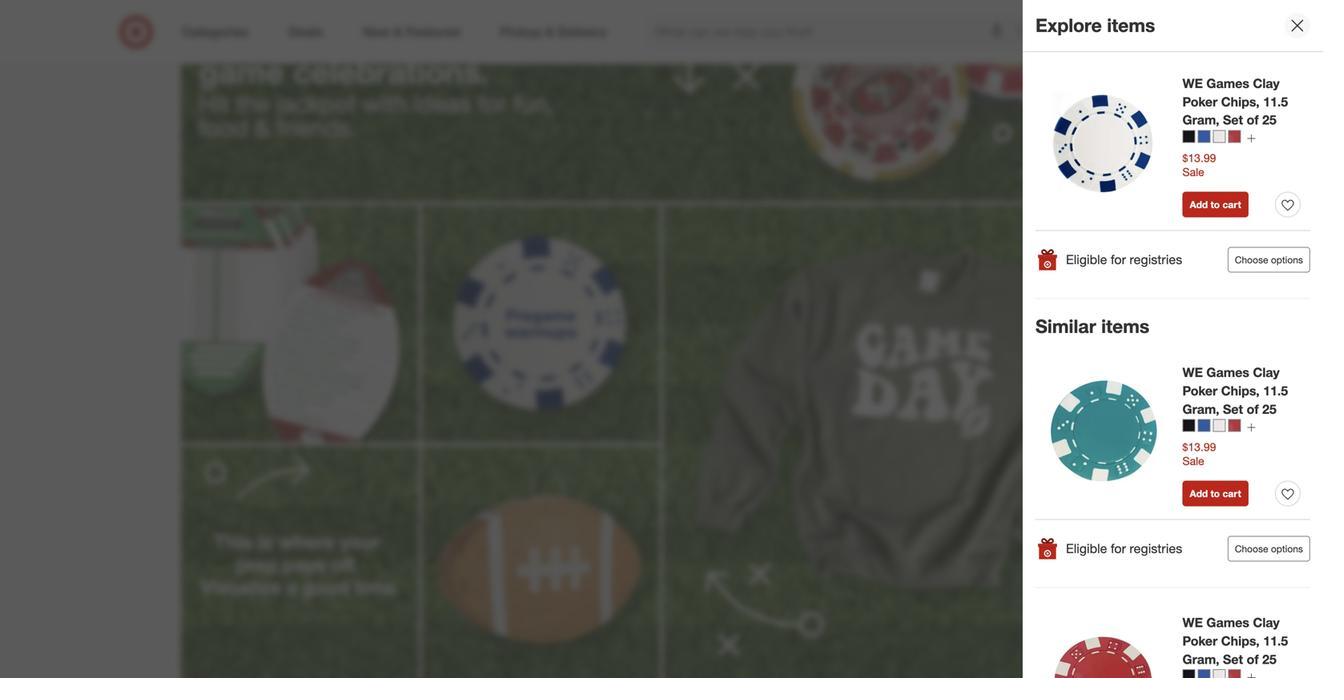 Task type: locate. For each thing, give the bounding box(es) containing it.
0 vertical spatial 1 more color image
[[1247, 423, 1257, 433]]

$13.99 for blue icon related to second choose options button from the top of the dialog containing explore items
[[1183, 440, 1217, 454]]

blue image for second choose options button from the bottom
[[1199, 130, 1211, 143]]

0 vertical spatial add
[[1191, 199, 1209, 211]]

set for blue icon associated with second choose options button from the bottom
[[1224, 112, 1244, 128]]

choose options for second choose options button from the top of the dialog containing explore items
[[1236, 543, 1304, 555]]

0 vertical spatial blue image
[[1199, 130, 1211, 143]]

3 chips, from the top
[[1222, 634, 1260, 650]]

0 vertical spatial registries
[[1130, 252, 1183, 268]]

1 vertical spatial we games clay poker chips, 11.5 gram, set of 25 link
[[1183, 364, 1302, 419]]

2 vertical spatial 11.5
[[1264, 634, 1289, 650]]

ideas
[[414, 89, 472, 118]]

1 vertical spatial cart
[[1223, 488, 1242, 500]]

0 vertical spatial of
[[1248, 112, 1260, 128]]

2 set from the top
[[1224, 402, 1244, 417]]

2 eligible for registries from the top
[[1067, 541, 1183, 557]]

a
[[286, 576, 297, 600]]

prep
[[236, 553, 278, 577]]

0 vertical spatial options
[[1272, 254, 1304, 266]]

1 of from the top
[[1248, 112, 1260, 128]]

1 options from the top
[[1272, 254, 1304, 266]]

1 vertical spatial registries
[[1130, 541, 1183, 557]]

1 chips, from the top
[[1222, 94, 1260, 110]]

items for explore items
[[1108, 14, 1156, 37]]

1 vertical spatial of
[[1248, 402, 1260, 417]]

1 vertical spatial black image
[[1183, 670, 1196, 679]]

registries
[[1130, 252, 1183, 268], [1130, 541, 1183, 557]]

1 add to cart button from the top
[[1183, 192, 1249, 218]]

0 vertical spatial black image
[[1183, 130, 1196, 143]]

gram, for blue icon associated with second choose options button from the bottom
[[1183, 112, 1220, 128]]

3 we games clay poker chips, 11.5 gram, set of 25 link from the top
[[1183, 614, 1302, 669]]

2 white image from the top
[[1214, 670, 1227, 679]]

1 1 more color image from the top
[[1247, 423, 1257, 433]]

the
[[236, 89, 270, 118]]

white image
[[1214, 420, 1227, 433], [1214, 670, 1227, 679]]

0 vertical spatial choose options button
[[1228, 247, 1311, 273]]

1 choose options from the top
[[1236, 254, 1304, 266]]

1 blue image from the top
[[1199, 130, 1211, 143]]

1 black image from the top
[[1183, 130, 1196, 143]]

$13.99 down black image
[[1183, 440, 1217, 454]]

2 black image from the top
[[1183, 670, 1196, 679]]

2 choose options from the top
[[1236, 543, 1304, 555]]

3 gram, from the top
[[1183, 652, 1220, 668]]

1 11.5 from the top
[[1264, 94, 1289, 110]]

1 clay from the top
[[1254, 76, 1281, 91]]

2 vertical spatial poker
[[1183, 634, 1218, 650]]

games for blue icon related to second choose options button from the top of the dialog containing explore items
[[1207, 365, 1250, 381]]

1 $13.99 sale from the top
[[1183, 151, 1217, 179]]

2 vertical spatial chips,
[[1222, 634, 1260, 650]]

clay for the we games clay poker chips, 11.5 gram, set of 25 link related to red "icon" for blue icon related to second choose options button from the top of the dialog containing explore items
[[1254, 365, 1281, 381]]

add to cart button down white icon
[[1183, 192, 1249, 218]]

1 add to cart from the top
[[1191, 199, 1242, 211]]

2 vertical spatial we games clay poker chips, 11.5 gram, set of 25 link
[[1183, 614, 1302, 669]]

3 games from the top
[[1207, 616, 1250, 631]]

gram,
[[1183, 112, 1220, 128], [1183, 402, 1220, 417], [1183, 652, 1220, 668]]

2 vertical spatial 25
[[1263, 652, 1277, 668]]

1 vertical spatial eligible for registries
[[1067, 541, 1183, 557]]

options
[[1272, 254, 1304, 266], [1272, 543, 1304, 555]]

items
[[1108, 14, 1156, 37], [1102, 315, 1150, 338]]

dialog containing explore items
[[1023, 0, 1324, 679]]

we games clay poker chips, 11.5 gram, set of 25 link for red "icon" related to 3rd blue icon
[[1183, 614, 1302, 669]]

1 vertical spatial choose options button
[[1228, 537, 1311, 562]]

black image
[[1183, 130, 1196, 143], [1183, 670, 1196, 679]]

11.5 for 1 more color image associated with red "icon" for blue icon related to second choose options button from the top of the dialog containing explore items
[[1264, 383, 1289, 399]]

1 vertical spatial poker
[[1183, 383, 1218, 399]]

black image for 3rd blue icon
[[1183, 670, 1196, 679]]

2 vertical spatial red image
[[1229, 670, 1242, 679]]

0 vertical spatial to
[[1211, 199, 1221, 211]]

gram, for blue icon related to second choose options button from the top of the dialog containing explore items
[[1183, 402, 1220, 417]]

0 vertical spatial we games clay poker chips, 11.5 gram, set of 25 link
[[1183, 75, 1302, 129]]

1 white image from the top
[[1214, 420, 1227, 433]]

2 add to cart button from the top
[[1183, 481, 1249, 507]]

2 red image from the top
[[1229, 420, 1242, 433]]

1 vertical spatial 1 more color image
[[1247, 674, 1257, 679]]

3 of from the top
[[1248, 652, 1260, 668]]

0 vertical spatial set
[[1224, 112, 1244, 128]]

1 we games clay poker chips, 11.5 gram, set of 25 from the top
[[1183, 76, 1289, 128]]

1 vertical spatial games
[[1207, 365, 1250, 381]]

we
[[1183, 76, 1204, 91], [1183, 365, 1204, 381], [1183, 616, 1204, 631]]

choose
[[1236, 254, 1269, 266], [1236, 543, 1269, 555]]

1 vertical spatial add to cart button
[[1183, 481, 1249, 507]]

eligible for registries for second choose options button from the bottom
[[1067, 252, 1183, 268]]

jackpot
[[277, 89, 356, 118]]

1 eligible for registries from the top
[[1067, 252, 1183, 268]]

add to cart for second choose options button from the top of the dialog containing explore items
[[1191, 488, 1242, 500]]

1 games from the top
[[1207, 76, 1250, 91]]

explore items
[[1036, 14, 1156, 37]]

0 vertical spatial add to cart button
[[1183, 192, 1249, 218]]

2 clay from the top
[[1254, 365, 1281, 381]]

pregame warmups
[[505, 306, 578, 342]]

this is where your prep pays off. visualize a good time.
[[201, 530, 399, 600]]

1 choose options button from the top
[[1228, 247, 1311, 273]]

1 vertical spatial chips,
[[1222, 383, 1260, 399]]

2 poker from the top
[[1183, 383, 1218, 399]]

1 vertical spatial gram,
[[1183, 402, 1220, 417]]

2 vertical spatial we games clay poker chips, 11.5 gram, set of 25
[[1183, 616, 1289, 668]]

0 vertical spatial games
[[1207, 76, 1250, 91]]

we games clay poker chips, 11.5 gram, set of 25 link
[[1183, 75, 1302, 129], [1183, 364, 1302, 419], [1183, 614, 1302, 669]]

2 $13.99 from the top
[[1183, 440, 1217, 454]]

1 more color image
[[1247, 423, 1257, 433], [1247, 674, 1257, 679]]

0 vertical spatial cart
[[1223, 199, 1242, 211]]

registries for second choose options button from the bottom
[[1130, 252, 1183, 268]]

1 vertical spatial $13.99
[[1183, 440, 1217, 454]]

0 vertical spatial eligible
[[1067, 252, 1108, 268]]

1 vertical spatial white image
[[1214, 670, 1227, 679]]

0 vertical spatial choose
[[1236, 254, 1269, 266]]

11.5 for 1 more color icon on the right of the page
[[1264, 94, 1289, 110]]

1 vertical spatial we
[[1183, 365, 1204, 381]]

2 registries from the top
[[1130, 541, 1183, 557]]

0 vertical spatial 11.5
[[1264, 94, 1289, 110]]

we games clay poker chips, 11.5 gram, set of 25
[[1183, 76, 1289, 128], [1183, 365, 1289, 417], [1183, 616, 1289, 668]]

add for second choose options button from the top of the dialog containing explore items
[[1191, 488, 1209, 500]]

2 11.5 from the top
[[1264, 383, 1289, 399]]

1 vertical spatial 11.5
[[1264, 383, 1289, 399]]

of for 1 more color image associated with red "icon" related to 3rd blue icon
[[1248, 652, 1260, 668]]

we for the we games clay poker chips, 11.5 gram, set of 25 link related to red "icon" for blue icon related to second choose options button from the top of the dialog containing explore items
[[1183, 365, 1204, 381]]

25
[[1263, 112, 1277, 128], [1263, 402, 1277, 417], [1263, 652, 1277, 668]]

3 25 from the top
[[1263, 652, 1277, 668]]

2 gram, from the top
[[1183, 402, 1220, 417]]

0 vertical spatial gram,
[[1183, 112, 1220, 128]]

we games clay poker chips, 11.5 gram, set of 25 image
[[1036, 75, 1174, 212], [1036, 364, 1174, 501], [1036, 364, 1174, 501], [1036, 614, 1174, 679], [1036, 614, 1174, 679]]

poker
[[1183, 94, 1218, 110], [1183, 383, 1218, 399], [1183, 634, 1218, 650]]

0 vertical spatial items
[[1108, 14, 1156, 37]]

sale
[[1183, 165, 1205, 179], [1183, 454, 1205, 468]]

good
[[303, 576, 349, 600]]

2 eligible from the top
[[1067, 541, 1108, 557]]

1 vertical spatial add
[[1191, 488, 1209, 500]]

red image for 3rd blue icon
[[1229, 670, 1242, 679]]

2 to from the top
[[1211, 488, 1221, 500]]

0 vertical spatial 25
[[1263, 112, 1277, 128]]

cart for second choose options button from the bottom
[[1223, 199, 1242, 211]]

$13.99 for blue icon associated with second choose options button from the bottom
[[1183, 151, 1217, 165]]

2 we from the top
[[1183, 365, 1204, 381]]

add to cart button
[[1183, 192, 1249, 218], [1183, 481, 1249, 507]]

0 vertical spatial sale
[[1183, 165, 1205, 179]]

where
[[279, 530, 335, 554]]

add to cart button for second choose options button from the bottom
[[1183, 192, 1249, 218]]

2 chips, from the top
[[1222, 383, 1260, 399]]

2 choose from the top
[[1236, 543, 1269, 555]]

3 clay from the top
[[1254, 616, 1281, 631]]

items for similar items
[[1102, 315, 1150, 338]]

clay
[[1254, 76, 1281, 91], [1254, 365, 1281, 381], [1254, 616, 1281, 631]]

eligible
[[1067, 252, 1108, 268], [1067, 541, 1108, 557]]

1 registries from the top
[[1130, 252, 1183, 268]]

0 vertical spatial clay
[[1254, 76, 1281, 91]]

1 more color image for red "icon" for blue icon related to second choose options button from the top of the dialog containing explore items
[[1247, 423, 1257, 433]]

1 eligible from the top
[[1067, 252, 1108, 268]]

hit
[[199, 89, 229, 118]]

0 vertical spatial red image
[[1229, 130, 1242, 143]]

2 we games clay poker chips, 11.5 gram, set of 25 link from the top
[[1183, 364, 1302, 419]]

we for the we games clay poker chips, 11.5 gram, set of 25 link related to red "icon" related to 3rd blue icon
[[1183, 616, 1204, 631]]

dialog
[[1023, 0, 1324, 679]]

registries for second choose options button from the top of the dialog containing explore items
[[1130, 541, 1183, 557]]

1 25 from the top
[[1263, 112, 1277, 128]]

0 vertical spatial $13.99 sale
[[1183, 151, 1217, 179]]

1 vertical spatial choose options
[[1236, 543, 1304, 555]]

we games clay poker chips, 11.5 gram, set of 25 for red "icon" related to blue icon associated with second choose options button from the bottom
[[1183, 76, 1289, 128]]

we games clay poker chips, 11.5 gram, set of 25 for red "icon" related to 3rd blue icon
[[1183, 616, 1289, 668]]

0 vertical spatial add to cart
[[1191, 199, 1242, 211]]

$13.99 sale down black image
[[1183, 440, 1217, 468]]

1 vertical spatial items
[[1102, 315, 1150, 338]]

2 vertical spatial set
[[1224, 652, 1244, 668]]

we for red "icon" related to blue icon associated with second choose options button from the bottom the we games clay poker chips, 11.5 gram, set of 25 link
[[1183, 76, 1204, 91]]

1 vertical spatial red image
[[1229, 420, 1242, 433]]

1 vertical spatial sale
[[1183, 454, 1205, 468]]

games for 3rd blue icon
[[1207, 616, 1250, 631]]

items right similar
[[1102, 315, 1150, 338]]

clay for red "icon" related to blue icon associated with second choose options button from the bottom the we games clay poker chips, 11.5 gram, set of 25 link
[[1254, 76, 1281, 91]]

1 vertical spatial to
[[1211, 488, 1221, 500]]

add to cart button down black image
[[1183, 481, 1249, 507]]

set
[[1224, 112, 1244, 128], [1224, 402, 1244, 417], [1224, 652, 1244, 668]]

2 vertical spatial we
[[1183, 616, 1204, 631]]

1 vertical spatial add to cart
[[1191, 488, 1242, 500]]

2 vertical spatial blue image
[[1199, 670, 1211, 679]]

2 add from the top
[[1191, 488, 1209, 500]]

cart
[[1223, 199, 1242, 211], [1223, 488, 1242, 500]]

big
[[385, 20, 432, 59]]

1 red image from the top
[[1229, 130, 1242, 143]]

red image for blue icon associated with second choose options button from the bottom
[[1229, 130, 1242, 143]]

0 vertical spatial we games clay poker chips, 11.5 gram, set of 25
[[1183, 76, 1289, 128]]

choose options button
[[1228, 247, 1311, 273], [1228, 537, 1311, 562]]

3 we games clay poker chips, 11.5 gram, set of 25 from the top
[[1183, 616, 1289, 668]]

$13.99
[[1183, 151, 1217, 165], [1183, 440, 1217, 454]]

2 vertical spatial of
[[1248, 652, 1260, 668]]

1 vertical spatial eligible
[[1067, 541, 1108, 557]]

search
[[1009, 26, 1048, 41]]

1 we from the top
[[1183, 76, 1204, 91]]

1 poker from the top
[[1183, 94, 1218, 110]]

1 vertical spatial $13.99 sale
[[1183, 440, 1217, 468]]

white image for 3rd blue icon
[[1214, 670, 1227, 679]]

poker for blue icon related to second choose options button from the top of the dialog containing explore items
[[1183, 383, 1218, 399]]

items right explore
[[1108, 14, 1156, 37]]

2 we games clay poker chips, 11.5 gram, set of 25 from the top
[[1183, 365, 1289, 417]]

food
[[199, 113, 248, 142]]

black image for blue icon associated with second choose options button from the bottom
[[1183, 130, 1196, 143]]

1 vertical spatial we games clay poker chips, 11.5 gram, set of 25
[[1183, 365, 1289, 417]]

$13.99 down white icon
[[1183, 151, 1217, 165]]

3 red image from the top
[[1229, 670, 1242, 679]]

2 1 more color image from the top
[[1247, 674, 1257, 679]]

2 blue image from the top
[[1199, 420, 1211, 433]]

choose options
[[1236, 254, 1304, 266], [1236, 543, 1304, 555]]

to
[[1211, 199, 1221, 211], [1211, 488, 1221, 500]]

11.5
[[1264, 94, 1289, 110], [1264, 383, 1289, 399], [1264, 634, 1289, 650]]

$13.99 sale
[[1183, 151, 1217, 179], [1183, 440, 1217, 468]]

2 vertical spatial gram,
[[1183, 652, 1220, 668]]

1 set from the top
[[1224, 112, 1244, 128]]

2 options from the top
[[1272, 543, 1304, 555]]

3 11.5 from the top
[[1264, 634, 1289, 650]]

2 cart from the top
[[1223, 488, 1242, 500]]

game
[[199, 52, 284, 91]]

2 vertical spatial clay
[[1254, 616, 1281, 631]]

0 vertical spatial we
[[1183, 76, 1204, 91]]

add to cart down white icon
[[1191, 199, 1242, 211]]

3 we from the top
[[1183, 616, 1204, 631]]

chips,
[[1222, 94, 1260, 110], [1222, 383, 1260, 399], [1222, 634, 1260, 650]]

2 $13.99 sale from the top
[[1183, 440, 1217, 468]]

0 vertical spatial chips,
[[1222, 94, 1260, 110]]

2 of from the top
[[1248, 402, 1260, 417]]

1 vertical spatial choose
[[1236, 543, 1269, 555]]

2 add to cart from the top
[[1191, 488, 1242, 500]]

0 vertical spatial choose options
[[1236, 254, 1304, 266]]

1 vertical spatial set
[[1224, 402, 1244, 417]]

$13.99 sale down white icon
[[1183, 151, 1217, 179]]

1 $13.99 from the top
[[1183, 151, 1217, 165]]

1 gram, from the top
[[1183, 112, 1220, 128]]

1 vertical spatial blue image
[[1199, 420, 1211, 433]]

$13.99 sale for blue icon related to second choose options button from the top of the dialog containing explore items
[[1183, 440, 1217, 468]]

2 games from the top
[[1207, 365, 1250, 381]]

off.
[[331, 553, 359, 577]]

1 choose from the top
[[1236, 254, 1269, 266]]

1 cart from the top
[[1223, 199, 1242, 211]]

2 vertical spatial games
[[1207, 616, 1250, 631]]

blue image
[[1199, 130, 1211, 143], [1199, 420, 1211, 433], [1199, 670, 1211, 679]]

for
[[333, 20, 376, 59], [478, 89, 507, 118], [1111, 252, 1127, 268], [1111, 541, 1127, 557]]

0 vertical spatial white image
[[1214, 420, 1227, 433]]

0 vertical spatial eligible for registries
[[1067, 252, 1183, 268]]

add to cart
[[1191, 199, 1242, 211], [1191, 488, 1242, 500]]

3 poker from the top
[[1183, 634, 1218, 650]]

red image
[[1229, 130, 1242, 143], [1229, 420, 1242, 433], [1229, 670, 1242, 679]]

1 we games clay poker chips, 11.5 gram, set of 25 link from the top
[[1183, 75, 1302, 129]]

0 vertical spatial $13.99
[[1183, 151, 1217, 165]]

1 vertical spatial clay
[[1254, 365, 1281, 381]]

eligible for registries
[[1067, 252, 1183, 268], [1067, 541, 1183, 557]]

add
[[1191, 199, 1209, 211], [1191, 488, 1209, 500]]

3 set from the top
[[1224, 652, 1244, 668]]

1 vertical spatial 25
[[1263, 402, 1277, 417]]

choose options for second choose options button from the bottom
[[1236, 254, 1304, 266]]

1 vertical spatial options
[[1272, 543, 1304, 555]]

1 add from the top
[[1191, 199, 1209, 211]]

0 vertical spatial poker
[[1183, 94, 1218, 110]]

add to cart down black image
[[1191, 488, 1242, 500]]

of
[[1248, 112, 1260, 128], [1248, 402, 1260, 417], [1248, 652, 1260, 668]]

pregame
[[506, 306, 577, 326]]

games
[[1207, 76, 1250, 91], [1207, 365, 1250, 381], [1207, 616, 1250, 631]]

2 sale from the top
[[1183, 454, 1205, 468]]

of for 1 more color icon on the right of the page
[[1248, 112, 1260, 128]]

1 sale from the top
[[1183, 165, 1205, 179]]



Task type: describe. For each thing, give the bounding box(es) containing it.
eligible for second choose options button from the bottom
[[1067, 252, 1108, 268]]

we games clay poker chips, 11.5 gram, set of 25 link for red "icon" related to blue icon associated with second choose options button from the bottom
[[1183, 75, 1302, 129]]

add to cart for second choose options button from the bottom
[[1191, 199, 1242, 211]]

warmups
[[505, 322, 578, 342]]

What can we help you find? suggestions appear below search field
[[646, 14, 1020, 50]]

add for second choose options button from the bottom
[[1191, 199, 1209, 211]]

friends.
[[276, 113, 356, 142]]

gram, for 3rd blue icon
[[1183, 652, 1220, 668]]

$13.99 sale for blue icon associated with second choose options button from the bottom
[[1183, 151, 1217, 179]]

eligible for second choose options button from the top of the dialog containing explore items
[[1067, 541, 1108, 557]]

celebrations.
[[293, 52, 489, 91]]

big bets for big game celebrations. hit the jackpot with ideas for fun, food & friends.
[[199, 20, 560, 142]]

&
[[255, 113, 270, 142]]

1 more color image for red "icon" related to 3rd blue icon
[[1247, 674, 1257, 679]]

chips, for red "icon" related to blue icon associated with second choose options button from the bottom
[[1222, 94, 1260, 110]]

fun,
[[514, 89, 553, 118]]

2 25 from the top
[[1263, 402, 1277, 417]]

white image for blue icon related to second choose options button from the top of the dialog containing explore items
[[1214, 420, 1227, 433]]

red image for blue icon related to second choose options button from the top of the dialog containing explore items
[[1229, 420, 1242, 433]]

your
[[340, 530, 381, 554]]

sale for black image
[[1183, 454, 1205, 468]]

time.
[[355, 576, 399, 600]]

chips, for red "icon" related to 3rd blue icon
[[1222, 634, 1260, 650]]

similar
[[1036, 315, 1097, 338]]

masterpieces casino style 100 piece poker chip set - nfl kansas city chiefs, masterpieces casino style 20 piece 11.5 gram poker chip set nfl san francisco 49ers gold edition, masterpieces officially licensed nfl league-nfl checkers board game for families and kids ages 6 and up, masterpieces officially licsenced nfl kansas city chiefs shake n' score dice game for age 6 and up, masterpieces officially licsenced nfl san francisco 49ers shake n' score dice game for age 6 and up, masterpieces officially licensed nfl kansas city chiefs matching game for kids and families, masterpieces officially licensed nfl san francisco 49ers matching game for kids and families image
[[181, 0, 1143, 202]]

options for second choose options button from the bottom
[[1272, 254, 1304, 266]]

of for 1 more color image associated with red "icon" for blue icon related to second choose options button from the top of the dialog containing explore items
[[1248, 402, 1260, 417]]

visualize
[[201, 576, 281, 600]]

poker for 3rd blue icon
[[1183, 634, 1218, 650]]

this
[[214, 530, 253, 554]]

poker for blue icon associated with second choose options button from the bottom
[[1183, 94, 1218, 110]]

eligible for registries for second choose options button from the top of the dialog containing explore items
[[1067, 541, 1183, 557]]

big
[[199, 20, 249, 59]]

options for second choose options button from the top of the dialog containing explore items
[[1272, 543, 1304, 555]]

we games clay poker chips, 11.5 gram, set of 25 link for red "icon" for blue icon related to second choose options button from the top of the dialog containing explore items
[[1183, 364, 1302, 419]]

1 to from the top
[[1211, 199, 1221, 211]]

sale for black icon for blue icon associated with second choose options button from the bottom
[[1183, 165, 1205, 179]]

3 blue image from the top
[[1199, 670, 1211, 679]]

explore
[[1036, 14, 1103, 37]]

chips, for red "icon" for blue icon related to second choose options button from the top of the dialog containing explore items
[[1222, 383, 1260, 399]]

blue image for second choose options button from the top of the dialog containing explore items
[[1199, 420, 1211, 433]]

bets
[[258, 20, 325, 59]]

add to cart button for second choose options button from the top of the dialog containing explore items
[[1183, 481, 1249, 507]]

we games clay poker chips, 11.5 gram, set of 25 for red "icon" for blue icon related to second choose options button from the top of the dialog containing explore items
[[1183, 365, 1289, 417]]

is
[[258, 530, 273, 554]]

white image
[[1214, 130, 1227, 143]]

clay for the we games clay poker chips, 11.5 gram, set of 25 link related to red "icon" related to 3rd blue icon
[[1254, 616, 1281, 631]]

2 choose options button from the top
[[1228, 537, 1311, 562]]

set for blue icon related to second choose options button from the top of the dialog containing explore items
[[1224, 402, 1244, 417]]

pays
[[283, 553, 326, 577]]

with
[[363, 89, 407, 118]]

1 more color image
[[1247, 134, 1257, 143]]

games for blue icon associated with second choose options button from the bottom
[[1207, 76, 1250, 91]]

similar items
[[1036, 315, 1150, 338]]

search button
[[1009, 14, 1048, 53]]

11.5 for 1 more color image associated with red "icon" related to 3rd blue icon
[[1264, 634, 1289, 650]]

black image
[[1183, 420, 1196, 433]]

cart for second choose options button from the top of the dialog containing explore items
[[1223, 488, 1242, 500]]

set for 3rd blue icon
[[1224, 652, 1244, 668]]



Task type: vqa. For each thing, say whether or not it's contained in the screenshot.
'Collectors'
no



